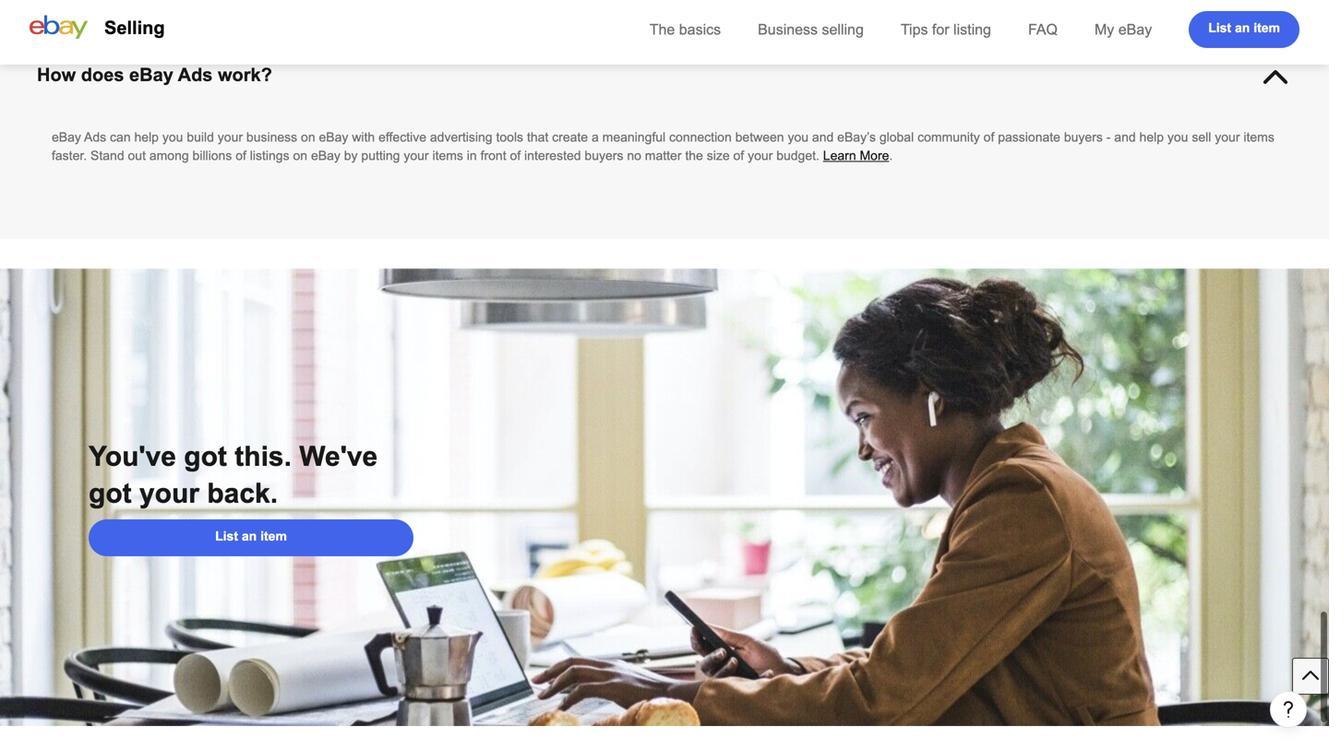 Task type: vqa. For each thing, say whether or not it's contained in the screenshot.
top buyers
yes



Task type: locate. For each thing, give the bounding box(es) containing it.
1 vertical spatial buyers
[[585, 149, 624, 163]]

0 horizontal spatial ads
[[84, 130, 106, 144]]

got down you've
[[89, 478, 132, 509]]

how does ebay ads work?
[[37, 65, 272, 85]]

on
[[301, 130, 315, 144], [293, 149, 308, 163]]

and right -
[[1115, 130, 1136, 144]]

your inside you've got this. we've got your back.
[[139, 478, 199, 509]]

a
[[592, 130, 599, 144]]

0 horizontal spatial list an item link
[[89, 520, 414, 557]]

items down 'advertising'
[[433, 149, 463, 163]]

of
[[984, 130, 995, 144], [236, 149, 246, 163], [510, 149, 521, 163], [734, 149, 744, 163]]

your down effective
[[404, 149, 429, 163]]

global
[[880, 130, 914, 144]]

the basics link
[[650, 21, 721, 38]]

help up out
[[134, 130, 159, 144]]

help right -
[[1140, 130, 1164, 144]]

work?
[[218, 65, 272, 85]]

1 horizontal spatial got
[[184, 441, 227, 472]]

1 horizontal spatial help
[[1140, 130, 1164, 144]]

ads up stand
[[84, 130, 106, 144]]

1 horizontal spatial list an item
[[1209, 21, 1281, 35]]

faq
[[1029, 21, 1058, 38]]

0 vertical spatial ads
[[178, 65, 213, 85]]

1 vertical spatial got
[[89, 478, 132, 509]]

your
[[218, 130, 243, 144], [1215, 130, 1240, 144], [404, 149, 429, 163], [748, 149, 773, 163], [139, 478, 199, 509]]

buyers
[[1064, 130, 1103, 144], [585, 149, 624, 163]]

matter
[[645, 149, 682, 163]]

1 horizontal spatial items
[[1244, 130, 1275, 144]]

1 horizontal spatial an
[[1235, 21, 1250, 35]]

putting
[[361, 149, 400, 163]]

your up billions on the top of the page
[[218, 130, 243, 144]]

0 horizontal spatial and
[[812, 130, 834, 144]]

selling
[[822, 21, 864, 38]]

and
[[812, 130, 834, 144], [1115, 130, 1136, 144]]

on right listings
[[293, 149, 308, 163]]

out
[[128, 149, 146, 163]]

list
[[1209, 21, 1232, 35], [215, 530, 238, 544]]

1 horizontal spatial and
[[1115, 130, 1136, 144]]

0 vertical spatial an
[[1235, 21, 1250, 35]]

interested
[[524, 149, 581, 163]]

connection
[[669, 130, 732, 144]]

how
[[37, 65, 76, 85]]

you've got this. we've got your back.
[[89, 441, 378, 509]]

got
[[184, 441, 227, 472], [89, 478, 132, 509]]

1 horizontal spatial you
[[788, 130, 809, 144]]

ebay
[[1119, 21, 1152, 38], [129, 65, 173, 85], [52, 130, 81, 144], [319, 130, 348, 144], [311, 149, 341, 163]]

0 vertical spatial item
[[1254, 21, 1281, 35]]

items right sell
[[1244, 130, 1275, 144]]

you up 'among'
[[162, 130, 183, 144]]

listing
[[954, 21, 992, 38]]

1 vertical spatial list
[[215, 530, 238, 544]]

buyers left -
[[1064, 130, 1103, 144]]

.
[[889, 149, 893, 163]]

0 vertical spatial buyers
[[1064, 130, 1103, 144]]

0 vertical spatial items
[[1244, 130, 1275, 144]]

0 horizontal spatial you
[[162, 130, 183, 144]]

selling
[[104, 18, 165, 38]]

tools
[[496, 130, 524, 144]]

between
[[736, 130, 784, 144]]

1 horizontal spatial list an item link
[[1189, 11, 1300, 48]]

0 horizontal spatial help
[[134, 130, 159, 144]]

you up budget.
[[788, 130, 809, 144]]

ads inside ebay ads can help you build your business on ebay with effective advertising tools that create a meaningful connection between you and ebay's global community of passionate buyers - and help you sell your items faster. stand out among billions of listings on ebay by putting your items in front of interested buyers no matter the size of your budget.
[[84, 130, 106, 144]]

help
[[134, 130, 159, 144], [1140, 130, 1164, 144]]

1 horizontal spatial buyers
[[1064, 130, 1103, 144]]

1 you from the left
[[162, 130, 183, 144]]

for
[[932, 21, 950, 38]]

1 vertical spatial ads
[[84, 130, 106, 144]]

list an item link
[[1189, 11, 1300, 48], [89, 520, 414, 557]]

and up learn
[[812, 130, 834, 144]]

0 horizontal spatial list an item
[[215, 530, 287, 544]]

item
[[1254, 21, 1281, 35], [260, 530, 287, 544]]

an for left list an item link
[[242, 530, 257, 544]]

we've
[[299, 441, 378, 472]]

tips for listing link
[[901, 21, 992, 38]]

ads
[[178, 65, 213, 85], [84, 130, 106, 144]]

ebay up faster.
[[52, 130, 81, 144]]

your down you've
[[139, 478, 199, 509]]

faster.
[[52, 149, 87, 163]]

advertising
[[430, 130, 493, 144]]

items
[[1244, 130, 1275, 144], [433, 149, 463, 163]]

1 horizontal spatial ads
[[178, 65, 213, 85]]

on right business
[[301, 130, 315, 144]]

no
[[627, 149, 642, 163]]

ebay right my
[[1119, 21, 1152, 38]]

2 help from the left
[[1140, 130, 1164, 144]]

0 horizontal spatial list
[[215, 530, 238, 544]]

ads left work?
[[178, 65, 213, 85]]

budget.
[[777, 149, 820, 163]]

got up back.
[[184, 441, 227, 472]]

you left sell
[[1168, 130, 1189, 144]]

that
[[527, 130, 549, 144]]

1 vertical spatial list an item link
[[89, 520, 414, 557]]

2 horizontal spatial you
[[1168, 130, 1189, 144]]

0 vertical spatial list an item
[[1209, 21, 1281, 35]]

ebay ads can help you build your business on ebay with effective advertising tools that create a meaningful connection between you and ebay's global community of passionate buyers - and help you sell your items faster. stand out among billions of listings on ebay by putting your items in front of interested buyers no matter the size of your budget.
[[52, 130, 1275, 163]]

you've
[[89, 441, 176, 472]]

0 horizontal spatial buyers
[[585, 149, 624, 163]]

0 horizontal spatial items
[[433, 149, 463, 163]]

among
[[149, 149, 189, 163]]

0 horizontal spatial an
[[242, 530, 257, 544]]

an
[[1235, 21, 1250, 35], [242, 530, 257, 544]]

1 horizontal spatial item
[[1254, 21, 1281, 35]]

of right size
[[734, 149, 744, 163]]

1 vertical spatial item
[[260, 530, 287, 544]]

list an item
[[1209, 21, 1281, 35], [215, 530, 287, 544]]

listings
[[250, 149, 290, 163]]

business
[[246, 130, 297, 144]]

1 vertical spatial an
[[242, 530, 257, 544]]

ebay up the by
[[319, 130, 348, 144]]

you
[[162, 130, 183, 144], [788, 130, 809, 144], [1168, 130, 1189, 144]]

1 horizontal spatial list
[[1209, 21, 1232, 35]]

business selling link
[[758, 21, 864, 38]]

0 horizontal spatial item
[[260, 530, 287, 544]]

buyers down a
[[585, 149, 624, 163]]



Task type: describe. For each thing, give the bounding box(es) containing it.
2 you from the left
[[788, 130, 809, 144]]

-
[[1107, 130, 1111, 144]]

basics
[[679, 21, 721, 38]]

create
[[552, 130, 588, 144]]

this.
[[235, 441, 292, 472]]

front
[[481, 149, 507, 163]]

2 and from the left
[[1115, 130, 1136, 144]]

does
[[81, 65, 124, 85]]

effective
[[379, 130, 427, 144]]

your right sell
[[1215, 130, 1240, 144]]

1 vertical spatial items
[[433, 149, 463, 163]]

more
[[860, 149, 889, 163]]

community
[[918, 130, 980, 144]]

ebay right does
[[129, 65, 173, 85]]

by
[[344, 149, 358, 163]]

build
[[187, 130, 214, 144]]

business selling
[[758, 21, 864, 38]]

business
[[758, 21, 818, 38]]

learn more link
[[823, 149, 889, 163]]

learn
[[823, 149, 856, 163]]

learn more .
[[823, 149, 893, 163]]

1 vertical spatial on
[[293, 149, 308, 163]]

with
[[352, 130, 375, 144]]

1 vertical spatial list an item
[[215, 530, 287, 544]]

1 help from the left
[[134, 130, 159, 144]]

in
[[467, 149, 477, 163]]

my ebay
[[1095, 21, 1152, 38]]

stand
[[90, 149, 124, 163]]

tips
[[901, 21, 928, 38]]

ebay left the by
[[311, 149, 341, 163]]

of right community on the top of page
[[984, 130, 995, 144]]

of left listings
[[236, 149, 246, 163]]

tips for listing
[[901, 21, 992, 38]]

your down between
[[748, 149, 773, 163]]

sell
[[1192, 130, 1212, 144]]

0 vertical spatial on
[[301, 130, 315, 144]]

3 you from the left
[[1168, 130, 1189, 144]]

size
[[707, 149, 730, 163]]

passionate
[[998, 130, 1061, 144]]

of down 'tools'
[[510, 149, 521, 163]]

the basics
[[650, 21, 721, 38]]

0 horizontal spatial got
[[89, 478, 132, 509]]

1 and from the left
[[812, 130, 834, 144]]

can
[[110, 130, 131, 144]]

faq link
[[1029, 21, 1058, 38]]

help, opens dialogs image
[[1280, 701, 1298, 719]]

0 vertical spatial list
[[1209, 21, 1232, 35]]

the
[[685, 149, 703, 163]]

meaningful
[[603, 130, 666, 144]]

back.
[[207, 478, 278, 509]]

item for left list an item link
[[260, 530, 287, 544]]

item for the topmost list an item link
[[1254, 21, 1281, 35]]

0 vertical spatial got
[[184, 441, 227, 472]]

my ebay link
[[1095, 21, 1152, 38]]

an for the topmost list an item link
[[1235, 21, 1250, 35]]

0 vertical spatial list an item link
[[1189, 11, 1300, 48]]

my
[[1095, 21, 1115, 38]]

ebay's
[[838, 130, 876, 144]]

the
[[650, 21, 675, 38]]

billions
[[193, 149, 232, 163]]



